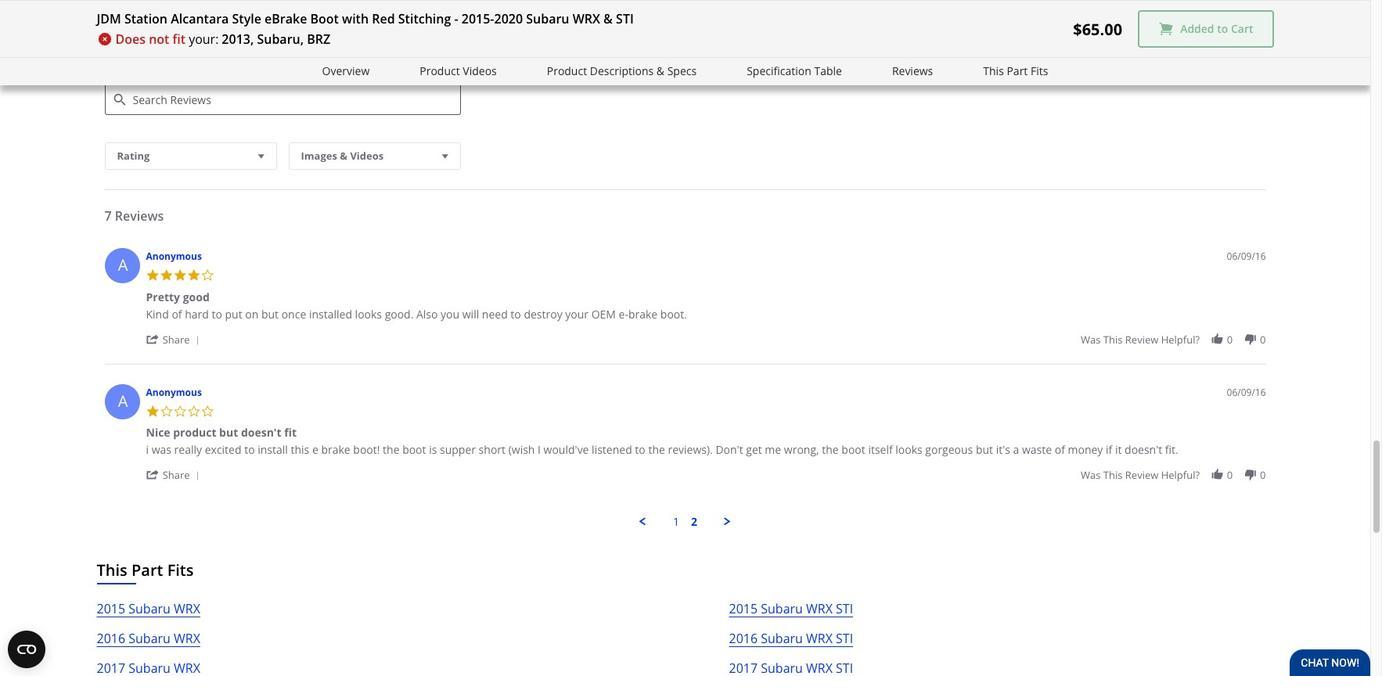 Task type: describe. For each thing, give the bounding box(es) containing it.
will
[[462, 307, 479, 322]]

subaru for 2016 subaru wrx
[[129, 630, 171, 647]]

wrx for 2016 subaru wrx sti
[[806, 630, 833, 647]]

wrx for 2015 subaru wrx
[[174, 600, 200, 618]]

was for kind of hard to put on but once installed looks good. also you will need to destroy your oem e-brake boot.
[[1081, 333, 1101, 347]]

nice product but doesn't fit i was really excited to install this e brake boot! the boot is supper short (wish i would've listened to the reviews). don't get me wrong, the boot itself looks gorgeous but it's a waste of money if it doesn't fit.
[[146, 425, 1179, 457]]

0 vertical spatial this
[[984, 63, 1004, 78]]

vote down review by anonymous on  9 jun 2016 image
[[1244, 468, 1258, 482]]

installed
[[309, 307, 352, 322]]

boot
[[310, 10, 339, 27]]

you
[[441, 307, 460, 322]]

boot.
[[661, 307, 687, 322]]

06/09/16 for pretty good kind of hard to put on but once installed looks good. also you will need to destroy your oem e-brake boot.
[[1227, 250, 1266, 263]]

listened
[[592, 443, 632, 457]]

helpful? for i was really excited to install this e brake boot! the boot is supper short (wish i would've listened to the reviews). don't get me wrong, the boot itself looks gorgeous but it's a waste of money if it doesn't fit.
[[1162, 468, 1200, 482]]

destroy
[[524, 307, 563, 322]]

2 link
[[691, 515, 698, 529]]

install
[[258, 443, 288, 457]]

images & videos element
[[288, 143, 461, 170]]

red
[[372, 10, 395, 27]]

added to cart
[[1181, 21, 1254, 36]]

anonymous for nice
[[146, 386, 202, 399]]

& inside field
[[340, 149, 348, 163]]

0 vertical spatial doesn't
[[241, 425, 282, 440]]

does
[[115, 31, 146, 48]]

was
[[152, 443, 171, 457]]

2016 subaru wrx link
[[97, 628, 200, 658]]

wrx for 2016 subaru wrx
[[174, 630, 200, 647]]

vote up review by anonymous on  9 jun 2016 image
[[1211, 333, 1225, 346]]

share for nice product but doesn't fit i was really excited to install this e brake boot! the boot is supper short (wish i would've listened to the reviews). don't get me wrong, the boot itself looks gorgeous but it's a waste of money if it doesn't fit.
[[163, 468, 190, 482]]

your
[[565, 307, 589, 322]]

to left the put
[[212, 307, 222, 322]]

2020
[[494, 10, 523, 27]]

oem
[[592, 307, 616, 322]]

down triangle image
[[438, 148, 452, 164]]

gorgeous
[[926, 443, 973, 457]]

pretty good kind of hard to put on but once installed looks good. also you will need to destroy your oem e-brake boot.
[[146, 289, 687, 322]]

images & videos
[[301, 149, 384, 163]]

wrx for 2015 subaru wrx sti
[[806, 600, 833, 618]]

your:
[[189, 31, 219, 48]]

down triangle image
[[254, 148, 268, 164]]

2 horizontal spatial but
[[976, 443, 994, 457]]

station
[[124, 10, 168, 27]]

table
[[815, 63, 842, 78]]

star image up the pretty good heading
[[173, 269, 187, 282]]

nice product but doesn't fit heading
[[146, 425, 297, 443]]

would've
[[544, 443, 589, 457]]

0 right vote up review by anonymous on  9 jun 2016 icon
[[1227, 333, 1233, 347]]

pretty
[[146, 289, 180, 304]]

waste
[[1022, 443, 1052, 457]]

3 the from the left
[[822, 443, 839, 457]]

1 vertical spatial but
[[219, 425, 238, 440]]

a
[[1013, 443, 1020, 457]]

star image
[[160, 269, 173, 282]]

7 reviews
[[105, 208, 164, 225]]

seperator image for was
[[193, 472, 202, 481]]

brake inside the nice product but doesn't fit i was really excited to install this e brake boot! the boot is supper short (wish i would've listened to the reviews). don't get me wrong, the boot itself looks gorgeous but it's a waste of money if it doesn't fit.
[[321, 443, 350, 457]]

7
[[105, 208, 112, 225]]

(wish
[[509, 443, 535, 457]]

style
[[232, 10, 261, 27]]

does not fit your: 2013, subaru, brz
[[115, 31, 331, 48]]

2015 subaru wrx link
[[97, 599, 200, 628]]

1 boot from the left
[[402, 443, 426, 457]]

fit inside the nice product but doesn't fit i was really excited to install this e brake boot! the boot is supper short (wish i would've listened to the reviews). don't get me wrong, the boot itself looks gorgeous but it's a waste of money if it doesn't fit.
[[284, 425, 297, 440]]

0 horizontal spatial this
[[97, 560, 127, 581]]

0 vertical spatial this part fits
[[984, 63, 1049, 78]]

itself
[[869, 443, 893, 457]]

brz
[[307, 31, 331, 48]]

rating element
[[105, 143, 277, 170]]

hard
[[185, 307, 209, 322]]

pretty good heading
[[146, 289, 210, 307]]

open widget image
[[8, 631, 45, 669]]

but inside the pretty good kind of hard to put on but once installed looks good. also you will need to destroy your oem e-brake boot.
[[261, 307, 279, 322]]

2015 subaru wrx
[[97, 600, 200, 618]]

star image up good
[[187, 269, 201, 282]]

a for pretty good
[[118, 255, 128, 276]]

2016 subaru wrx sti
[[729, 630, 853, 647]]

i
[[146, 443, 149, 457]]

2015 subaru wrx sti link
[[729, 599, 853, 628]]

2013,
[[222, 31, 254, 48]]

descriptions
[[590, 63, 654, 78]]

videos inside images & videos filter field
[[350, 149, 384, 163]]

product videos
[[420, 63, 497, 78]]

this for nice product but doesn't fit i was really excited to install this e brake boot! the boot is supper short (wish i would've listened to the reviews). don't get me wrong, the boot itself looks gorgeous but it's a waste of money if it doesn't fit.
[[1104, 468, 1123, 482]]

subaru for 2015 subaru wrx sti
[[761, 600, 803, 618]]

ebrake
[[265, 10, 307, 27]]

it
[[1116, 443, 1122, 457]]

get
[[746, 443, 762, 457]]

1 link
[[673, 515, 680, 529]]

not
[[149, 31, 169, 48]]

reviews).
[[668, 443, 713, 457]]

cart
[[1231, 21, 1254, 36]]

i
[[538, 443, 541, 457]]

of inside the nice product but doesn't fit i was really excited to install this e brake boot! the boot is supper short (wish i would've listened to the reviews). don't get me wrong, the boot itself looks gorgeous but it's a waste of money if it doesn't fit.
[[1055, 443, 1065, 457]]

to right need
[[511, 307, 521, 322]]

$65.00
[[1074, 18, 1123, 40]]

a for nice product but doesn't fit
[[118, 390, 128, 412]]

once
[[282, 307, 306, 322]]

on
[[245, 307, 259, 322]]

anonymous for pretty
[[146, 250, 202, 263]]

short
[[479, 443, 506, 457]]

subaru,
[[257, 31, 304, 48]]

wrong,
[[784, 443, 819, 457]]

really
[[174, 443, 202, 457]]

subaru for 2015 subaru wrx
[[129, 600, 171, 618]]

sti for 2016 subaru wrx sti
[[836, 630, 853, 647]]

is
[[429, 443, 437, 457]]

this inside the nice product but doesn't fit i was really excited to install this e brake boot! the boot is supper short (wish i would've listened to the reviews). don't get me wrong, the boot itself looks gorgeous but it's a waste of money if it doesn't fit.
[[291, 443, 309, 457]]

share button for nice product but doesn't fit i was really excited to install this e brake boot! the boot is supper short (wish i would've listened to the reviews). don't get me wrong, the boot itself looks gorgeous but it's a waste of money if it doesn't fit.
[[146, 468, 205, 482]]

overview
[[322, 63, 370, 78]]

e-
[[619, 307, 629, 322]]

0 right vote up review by anonymous on  9 jun 2016 image
[[1227, 468, 1233, 482]]

specification
[[747, 63, 812, 78]]

reviews for filter reviews
[[139, 42, 188, 59]]

0 horizontal spatial this part fits
[[97, 560, 194, 581]]

product descriptions & specs link
[[547, 63, 697, 80]]

money
[[1068, 443, 1103, 457]]

alcantara
[[171, 10, 229, 27]]

specs
[[668, 63, 697, 78]]

e
[[312, 443, 318, 457]]



Task type: locate. For each thing, give the bounding box(es) containing it.
0 horizontal spatial of
[[172, 307, 182, 322]]

with
[[342, 10, 369, 27]]

1 horizontal spatial &
[[604, 10, 613, 27]]

1 horizontal spatial the
[[649, 443, 665, 457]]

brake inside the pretty good kind of hard to put on but once installed looks good. also you will need to destroy your oem e-brake boot.
[[629, 307, 658, 322]]

wrx up the 2016 subaru wrx sti
[[806, 600, 833, 618]]

overview link
[[322, 63, 370, 80]]

0 horizontal spatial videos
[[350, 149, 384, 163]]

1 anonymous from the top
[[146, 250, 202, 263]]

review
[[1126, 333, 1159, 347], [1126, 468, 1159, 482]]

2 vertical spatial but
[[976, 443, 994, 457]]

0 horizontal spatial product
[[420, 63, 460, 78]]

2 review from the top
[[1126, 468, 1159, 482]]

brake right e
[[321, 443, 350, 457]]

tab panel
[[97, 241, 1274, 529]]

wrx
[[573, 10, 600, 27], [174, 600, 200, 618], [806, 600, 833, 618], [174, 630, 200, 647], [806, 630, 833, 647]]

if
[[1106, 443, 1113, 457]]

wrx up 2016 subaru wrx
[[174, 600, 200, 618]]

0 vertical spatial share button
[[146, 332, 205, 347]]

1 vertical spatial brake
[[321, 443, 350, 457]]

1 product from the left
[[420, 63, 460, 78]]

0 horizontal spatial but
[[219, 425, 238, 440]]

06/09/16
[[1227, 250, 1266, 263], [1227, 386, 1266, 399]]

doesn't
[[241, 425, 282, 440], [1125, 443, 1163, 457]]

but left it's at the right of page
[[976, 443, 994, 457]]

0 vertical spatial fits
[[1031, 63, 1049, 78]]

2 vertical spatial reviews
[[115, 208, 164, 225]]

1
[[673, 515, 680, 529]]

product left descriptions
[[547, 63, 587, 78]]

2 product from the left
[[547, 63, 587, 78]]

review date 06/09/16 element for pretty good kind of hard to put on but once installed looks good. also you will need to destroy your oem e-brake boot.
[[1227, 250, 1266, 263]]

to left cart
[[1218, 21, 1229, 36]]

0 vertical spatial 06/09/16
[[1227, 250, 1266, 263]]

sti for 2015 subaru wrx sti
[[836, 600, 853, 618]]

1 vertical spatial doesn't
[[1125, 443, 1163, 457]]

product for product descriptions & specs
[[547, 63, 587, 78]]

1 vertical spatial was
[[1081, 468, 1101, 482]]

2015 subaru wrx sti
[[729, 600, 853, 618]]

subaru down 2015 subaru wrx sti link
[[761, 630, 803, 647]]

helpful? down fit.
[[1162, 468, 1200, 482]]

2
[[691, 515, 698, 529]]

share button for pretty good kind of hard to put on but once installed looks good. also you will need to destroy your oem e-brake boot.
[[146, 332, 205, 347]]

fit.
[[1166, 443, 1179, 457]]

1 2016 from the left
[[97, 630, 125, 647]]

part
[[1007, 63, 1028, 78], [132, 560, 163, 581]]

1 vertical spatial part
[[132, 560, 163, 581]]

0 vertical spatial &
[[604, 10, 613, 27]]

1 was this review helpful? from the top
[[1081, 333, 1200, 347]]

the left reviews).
[[649, 443, 665, 457]]

review date 06/09/16 element for nice product but doesn't fit i was really excited to install this e brake boot! the boot is supper short (wish i would've listened to the reviews). don't get me wrong, the boot itself looks gorgeous but it's a waste of money if it doesn't fit.
[[1227, 386, 1266, 399]]

0 vertical spatial seperator image
[[193, 336, 202, 345]]

the right the wrong,
[[822, 443, 839, 457]]

1 horizontal spatial 2016
[[729, 630, 758, 647]]

added to cart button
[[1138, 10, 1274, 48]]

wrx up product descriptions & specs
[[573, 10, 600, 27]]

brake left boot.
[[629, 307, 658, 322]]

vote down review by anonymous on  9 jun 2016 image
[[1244, 333, 1258, 346]]

seperator image
[[193, 336, 202, 345], [193, 472, 202, 481]]

also
[[416, 307, 438, 322]]

jdm
[[97, 10, 121, 27]]

2015
[[97, 600, 125, 618], [729, 600, 758, 618]]

0 vertical spatial part
[[1007, 63, 1028, 78]]

images
[[301, 149, 337, 163]]

sti down 2015 subaru wrx sti link
[[836, 630, 853, 647]]

me
[[765, 443, 781, 457]]

was this review helpful? for nice product but doesn't fit i was really excited to install this e brake boot! the boot is supper short (wish i would've listened to the reviews). don't get me wrong, the boot itself looks gorgeous but it's a waste of money if it doesn't fit.
[[1081, 468, 1200, 482]]

fit right not
[[173, 31, 186, 48]]

2 vertical spatial &
[[340, 149, 348, 163]]

1 helpful? from the top
[[1162, 333, 1200, 347]]

2016
[[97, 630, 125, 647], [729, 630, 758, 647]]

2 seperator image from the top
[[193, 472, 202, 481]]

of right 'waste'
[[1055, 443, 1065, 457]]

to inside button
[[1218, 21, 1229, 36]]

2 anonymous from the top
[[146, 386, 202, 399]]

filter
[[105, 42, 136, 59]]

0 vertical spatial sti
[[616, 10, 634, 27]]

group for nice product but doesn't fit i was really excited to install this e brake boot! the boot is supper short (wish i would've listened to the reviews). don't get me wrong, the boot itself looks gorgeous but it's a waste of money if it doesn't fit.
[[1081, 468, 1266, 482]]

1 horizontal spatial boot
[[842, 443, 866, 457]]

of inside the pretty good kind of hard to put on but once installed looks good. also you will need to destroy your oem e-brake boot.
[[172, 307, 182, 322]]

share
[[163, 333, 190, 347], [163, 468, 190, 482]]

filter reviews
[[105, 42, 188, 59]]

boot!
[[353, 443, 380, 457]]

star image up pretty
[[146, 269, 160, 282]]

0 vertical spatial review date 06/09/16 element
[[1227, 250, 1266, 263]]

1 horizontal spatial product
[[547, 63, 587, 78]]

put
[[225, 307, 242, 322]]

share right share image
[[163, 468, 190, 482]]

1 horizontal spatial this
[[984, 63, 1004, 78]]

1 horizontal spatial 2015
[[729, 600, 758, 618]]

reviews for 7 reviews
[[115, 208, 164, 225]]

& right images
[[340, 149, 348, 163]]

2016 for 2016 subaru wrx sti
[[729, 630, 758, 647]]

1 vertical spatial seperator image
[[193, 472, 202, 481]]

videos right images
[[350, 149, 384, 163]]

0 horizontal spatial brake
[[321, 443, 350, 457]]

0 horizontal spatial looks
[[355, 307, 382, 322]]

star image up nice on the left
[[146, 405, 160, 418]]

review left vote up review by anonymous on  9 jun 2016 icon
[[1126, 333, 1159, 347]]

1 a from the top
[[118, 255, 128, 276]]

1 vertical spatial this
[[291, 443, 309, 457]]

0 vertical spatial was this review helpful?
[[1081, 333, 1200, 347]]

0 vertical spatial share
[[163, 333, 190, 347]]

helpful? left vote up review by anonymous on  9 jun 2016 icon
[[1162, 333, 1200, 347]]

helpful? for kind of hard to put on but once installed looks good. also you will need to destroy your oem e-brake boot.
[[1162, 333, 1200, 347]]

0 vertical spatial but
[[261, 307, 279, 322]]

menu containing 1
[[97, 515, 1274, 529]]

0 horizontal spatial fits
[[167, 560, 194, 581]]

Search Reviews search field
[[105, 84, 461, 115]]

06/09/16 for nice product but doesn't fit i was really excited to install this e brake boot! the boot is supper short (wish i would've listened to the reviews). don't get me wrong, the boot itself looks gorgeous but it's a waste of money if it doesn't fit.
[[1227, 386, 1266, 399]]

vote up review by anonymous on  9 jun 2016 image
[[1211, 468, 1225, 482]]

0 right vote down review by anonymous on  9 jun 2016 icon
[[1260, 468, 1266, 482]]

this part fits
[[984, 63, 1049, 78], [97, 560, 194, 581]]

2 share button from the top
[[146, 468, 205, 482]]

2015-
[[462, 10, 494, 27]]

was this review helpful? left vote up review by anonymous on  9 jun 2016 icon
[[1081, 333, 1200, 347]]

2 vertical spatial sti
[[836, 630, 853, 647]]

supper
[[440, 443, 476, 457]]

1 horizontal spatial of
[[1055, 443, 1065, 457]]

empty star image
[[201, 269, 215, 282], [160, 405, 173, 418], [173, 405, 187, 418], [187, 405, 201, 418], [201, 405, 215, 418]]

reviews
[[139, 42, 188, 59], [892, 63, 933, 78], [115, 208, 164, 225]]

1 2015 from the left
[[97, 600, 125, 618]]

filter reviews heading
[[105, 42, 1266, 72]]

group for pretty good kind of hard to put on but once installed looks good. also you will need to destroy your oem e-brake boot.
[[1081, 333, 1266, 347]]

0 horizontal spatial part
[[132, 560, 163, 581]]

share right share icon
[[163, 333, 190, 347]]

0 horizontal spatial boot
[[402, 443, 426, 457]]

0 vertical spatial of
[[172, 307, 182, 322]]

product down stitching
[[420, 63, 460, 78]]

but
[[261, 307, 279, 322], [219, 425, 238, 440], [976, 443, 994, 457]]

0 vertical spatial this
[[1104, 333, 1123, 347]]

sti up the 2016 subaru wrx sti
[[836, 600, 853, 618]]

product videos link
[[420, 63, 497, 80]]

1 vertical spatial this part fits
[[97, 560, 194, 581]]

2016 subaru wrx sti link
[[729, 628, 853, 658]]

0 vertical spatial looks
[[355, 307, 382, 322]]

1 vertical spatial a
[[118, 390, 128, 412]]

menu
[[97, 515, 1274, 529]]

2 was from the top
[[1081, 468, 1101, 482]]

0 vertical spatial was
[[1081, 333, 1101, 347]]

2 was this review helpful? from the top
[[1081, 468, 1200, 482]]

0 horizontal spatial &
[[340, 149, 348, 163]]

2015 for 2015 subaru wrx
[[97, 600, 125, 618]]

don't
[[716, 443, 743, 457]]

to right listened
[[635, 443, 646, 457]]

1 horizontal spatial videos
[[463, 63, 497, 78]]

but right on
[[261, 307, 279, 322]]

2016 subaru wrx
[[97, 630, 200, 647]]

looks inside the pretty good kind of hard to put on but once installed looks good. also you will need to destroy your oem e-brake boot.
[[355, 307, 382, 322]]

wrx down 2015 subaru wrx sti link
[[806, 630, 833, 647]]

0 vertical spatial videos
[[463, 63, 497, 78]]

1 was from the top
[[1081, 333, 1101, 347]]

videos
[[463, 63, 497, 78], [350, 149, 384, 163]]

to
[[1218, 21, 1229, 36], [212, 307, 222, 322], [511, 307, 521, 322], [244, 443, 255, 457], [635, 443, 646, 457]]

share for pretty good kind of hard to put on but once installed looks good. also you will need to destroy your oem e-brake boot.
[[163, 333, 190, 347]]

1 vertical spatial fit
[[284, 425, 297, 440]]

1 group from the top
[[1081, 333, 1266, 347]]

1 review date 06/09/16 element from the top
[[1227, 250, 1266, 263]]

product descriptions & specs
[[547, 63, 697, 78]]

&
[[604, 10, 613, 27], [657, 63, 665, 78], [340, 149, 348, 163]]

tab list
[[105, 0, 240, 24]]

this part fits link
[[984, 63, 1049, 80]]

1 vertical spatial was this review helpful?
[[1081, 468, 1200, 482]]

subaru for 2016 subaru wrx sti
[[761, 630, 803, 647]]

subaru
[[526, 10, 570, 27], [129, 600, 171, 618], [761, 600, 803, 618], [129, 630, 171, 647], [761, 630, 803, 647]]

& left specs
[[657, 63, 665, 78]]

brake
[[629, 307, 658, 322], [321, 443, 350, 457]]

1 horizontal spatial fits
[[1031, 63, 1049, 78]]

good
[[183, 289, 210, 304]]

2015 up 2016 subaru wrx
[[97, 600, 125, 618]]

added
[[1181, 21, 1215, 36]]

subaru up 2016 subaru wrx
[[129, 600, 171, 618]]

was for i was really excited to install this e brake boot! the boot is supper short (wish i would've listened to the reviews). don't get me wrong, the boot itself looks gorgeous but it's a waste of money if it doesn't fit.
[[1081, 468, 1101, 482]]

but up excited
[[219, 425, 238, 440]]

anonymous up nice on the left
[[146, 386, 202, 399]]

product
[[173, 425, 216, 440]]

0 horizontal spatial doesn't
[[241, 425, 282, 440]]

jdm station alcantara style ebrake boot with red stitching - 2015-2020 subaru wrx & sti
[[97, 10, 634, 27]]

1 vertical spatial sti
[[836, 600, 853, 618]]

tab panel containing a
[[97, 241, 1274, 529]]

good.
[[385, 307, 414, 322]]

subaru up the 2016 subaru wrx sti
[[761, 600, 803, 618]]

it's
[[996, 443, 1011, 457]]

0 vertical spatial brake
[[629, 307, 658, 322]]

2015 up the 2016 subaru wrx sti
[[729, 600, 758, 618]]

anonymous
[[146, 250, 202, 263], [146, 386, 202, 399]]

need
[[482, 307, 508, 322]]

1 06/09/16 from the top
[[1227, 250, 1266, 263]]

subaru down the 2015 subaru wrx link
[[129, 630, 171, 647]]

videos down '2015-'
[[463, 63, 497, 78]]

product
[[420, 63, 460, 78], [547, 63, 587, 78]]

2 group from the top
[[1081, 468, 1266, 482]]

1 review from the top
[[1126, 333, 1159, 347]]

fit
[[173, 31, 186, 48], [284, 425, 297, 440]]

0 vertical spatial group
[[1081, 333, 1266, 347]]

0 vertical spatial fit
[[173, 31, 186, 48]]

1 vertical spatial share
[[163, 468, 190, 482]]

star image
[[146, 269, 160, 282], [173, 269, 187, 282], [187, 269, 201, 282], [146, 405, 160, 418]]

2 2016 from the left
[[729, 630, 758, 647]]

subaru right 2020
[[526, 10, 570, 27]]

1 vertical spatial of
[[1055, 443, 1065, 457]]

of right kind
[[172, 307, 182, 322]]

1 vertical spatial 06/09/16
[[1227, 386, 1266, 399]]

0 right vote down review by anonymous on  9 jun 2016 image at right
[[1260, 333, 1266, 347]]

1 vertical spatial helpful?
[[1162, 468, 1200, 482]]

0 vertical spatial a
[[118, 255, 128, 276]]

fit up install
[[284, 425, 297, 440]]

1 vertical spatial reviews
[[892, 63, 933, 78]]

seperator image for put
[[193, 336, 202, 345]]

anonymous up star icon
[[146, 250, 202, 263]]

2 horizontal spatial the
[[822, 443, 839, 457]]

& up product descriptions & specs
[[604, 10, 613, 27]]

looks inside the nice product but doesn't fit i was really excited to install this e brake boot! the boot is supper short (wish i would've listened to the reviews). don't get me wrong, the boot itself looks gorgeous but it's a waste of money if it doesn't fit.
[[896, 443, 923, 457]]

0
[[1227, 333, 1233, 347], [1260, 333, 1266, 347], [1227, 468, 1233, 482], [1260, 468, 1266, 482]]

1 share from the top
[[163, 333, 190, 347]]

1 horizontal spatial doesn't
[[1125, 443, 1163, 457]]

nice
[[146, 425, 170, 440]]

1 horizontal spatial brake
[[629, 307, 658, 322]]

magnifying glass image
[[114, 94, 126, 106]]

0 vertical spatial review
[[1126, 333, 1159, 347]]

doesn't right it
[[1125, 443, 1163, 457]]

share image
[[146, 468, 160, 482]]

specification table link
[[747, 63, 842, 80]]

share button down really
[[146, 468, 205, 482]]

1 horizontal spatial looks
[[896, 443, 923, 457]]

1 vertical spatial fits
[[167, 560, 194, 581]]

Images & Videos Filter field
[[288, 143, 461, 170]]

2 horizontal spatial &
[[657, 63, 665, 78]]

0 horizontal spatial the
[[383, 443, 400, 457]]

2 share from the top
[[163, 468, 190, 482]]

videos inside product videos link
[[463, 63, 497, 78]]

sti
[[616, 10, 634, 27], [836, 600, 853, 618], [836, 630, 853, 647]]

1 vertical spatial anonymous
[[146, 386, 202, 399]]

review date 06/09/16 element
[[1227, 250, 1266, 263], [1227, 386, 1266, 399]]

2 boot from the left
[[842, 443, 866, 457]]

1 vertical spatial group
[[1081, 468, 1266, 482]]

1 horizontal spatial this part fits
[[984, 63, 1049, 78]]

2 06/09/16 from the top
[[1227, 386, 1266, 399]]

reviews inside heading
[[139, 42, 188, 59]]

share image
[[146, 333, 160, 346]]

2 2015 from the left
[[729, 600, 758, 618]]

1 vertical spatial &
[[657, 63, 665, 78]]

doesn't up install
[[241, 425, 282, 440]]

1 horizontal spatial part
[[1007, 63, 1028, 78]]

0 horizontal spatial 2015
[[97, 600, 125, 618]]

kind
[[146, 307, 169, 322]]

seperator image down hard
[[193, 336, 202, 345]]

sti up descriptions
[[616, 10, 634, 27]]

1 vertical spatial review
[[1126, 468, 1159, 482]]

1 vertical spatial review date 06/09/16 element
[[1227, 386, 1266, 399]]

0 vertical spatial anonymous
[[146, 250, 202, 263]]

wrx down the 2015 subaru wrx link
[[174, 630, 200, 647]]

0 vertical spatial helpful?
[[1162, 333, 1200, 347]]

2 vertical spatial this
[[1104, 468, 1123, 482]]

stitching
[[398, 10, 451, 27]]

was this review helpful? down it
[[1081, 468, 1200, 482]]

seperator image down really
[[193, 472, 202, 481]]

looks right itself
[[896, 443, 923, 457]]

helpful?
[[1162, 333, 1200, 347], [1162, 468, 1200, 482]]

0 horizontal spatial fit
[[173, 31, 186, 48]]

2016 down 2015 subaru wrx sti link
[[729, 630, 758, 647]]

-
[[454, 10, 458, 27]]

this for pretty good kind of hard to put on but once installed looks good. also you will need to destroy your oem e-brake boot.
[[1104, 333, 1123, 347]]

review for pretty good kind of hard to put on but once installed looks good. also you will need to destroy your oem e-brake boot.
[[1126, 333, 1159, 347]]

review left vote up review by anonymous on  9 jun 2016 image
[[1126, 468, 1159, 482]]

1 seperator image from the top
[[193, 336, 202, 345]]

the right boot!
[[383, 443, 400, 457]]

looks left good.
[[355, 307, 382, 322]]

product for product videos
[[420, 63, 460, 78]]

2015 for 2015 subaru wrx sti
[[729, 600, 758, 618]]

1 the from the left
[[383, 443, 400, 457]]

share button down kind
[[146, 332, 205, 347]]

1 vertical spatial this
[[97, 560, 127, 581]]

1 vertical spatial share button
[[146, 468, 205, 482]]

2 a from the top
[[118, 390, 128, 412]]

to left install
[[244, 443, 255, 457]]

boot left "is"
[[402, 443, 426, 457]]

share button
[[146, 332, 205, 347], [146, 468, 205, 482]]

1 share button from the top
[[146, 332, 205, 347]]

2016 down the 2015 subaru wrx link
[[97, 630, 125, 647]]

2 the from the left
[[649, 443, 665, 457]]

0 horizontal spatial 2016
[[97, 630, 125, 647]]

1 horizontal spatial fit
[[284, 425, 297, 440]]

2 review date 06/09/16 element from the top
[[1227, 386, 1266, 399]]

excited
[[205, 443, 242, 457]]

was this review helpful? for pretty good kind of hard to put on but once installed looks good. also you will need to destroy your oem e-brake boot.
[[1081, 333, 1200, 347]]

product inside product videos link
[[420, 63, 460, 78]]

group
[[1081, 333, 1266, 347], [1081, 468, 1266, 482]]

Rating Filter field
[[105, 143, 277, 170]]

2016 for 2016 subaru wrx
[[97, 630, 125, 647]]

was this review helpful?
[[1081, 333, 1200, 347], [1081, 468, 1200, 482]]

product inside product descriptions & specs link
[[547, 63, 587, 78]]

1 vertical spatial videos
[[350, 149, 384, 163]]

boot left itself
[[842, 443, 866, 457]]

1 horizontal spatial but
[[261, 307, 279, 322]]

1 vertical spatial looks
[[896, 443, 923, 457]]

2 helpful? from the top
[[1162, 468, 1200, 482]]

0 vertical spatial reviews
[[139, 42, 188, 59]]

review for nice product but doesn't fit i was really excited to install this e brake boot! the boot is supper short (wish i would've listened to the reviews). don't get me wrong, the boot itself looks gorgeous but it's a waste of money if it doesn't fit.
[[1126, 468, 1159, 482]]

rating
[[117, 149, 150, 163]]



Task type: vqa. For each thing, say whether or not it's contained in the screenshot.
OLM LED HYPERBLINK MODULE - 2015-2021 SUBARU WRX & STI / 2013-2021 FR-S / BRZ / 86 / 2014-2018 FORESTER / 2013-2017 CROSSTREK / 2012-2016 IMPREZA / 2010-2014 OUTBACK at the top of the page
no



